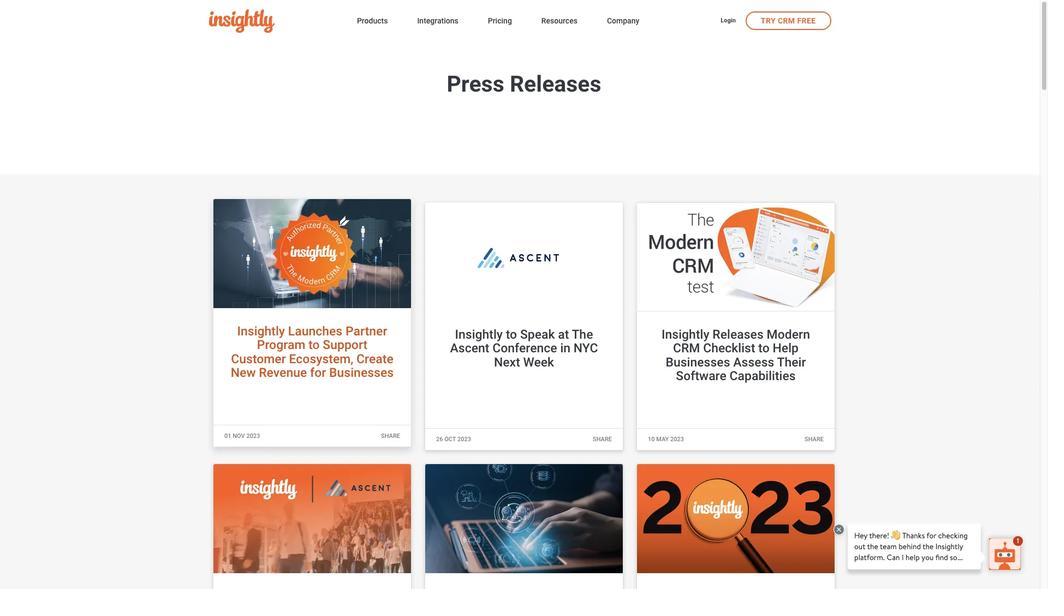 Task type: describe. For each thing, give the bounding box(es) containing it.
speak
[[520, 328, 555, 342]]

pricing link
[[488, 14, 512, 29]]

insightly logo image
[[209, 9, 274, 33]]

share for insightly releases modern crm checklist to help businesses assess their software capabilities
[[805, 436, 824, 443]]

insightly releases modern crm checklist to help businesses assess their software capabilities
[[662, 328, 811, 384]]

at
[[558, 328, 569, 342]]

to inside insightly to speak at the ascent conference in nyc next week
[[506, 328, 517, 342]]

crm inside insightly releases modern crm checklist to help businesses assess their software capabilities
[[673, 342, 701, 356]]

checklist
[[704, 342, 756, 356]]

try crm free
[[761, 16, 816, 25]]

launches
[[288, 324, 343, 339]]

ecosystem,
[[289, 352, 354, 367]]

in
[[561, 342, 571, 356]]

customer
[[231, 352, 286, 367]]

nov
[[233, 433, 245, 440]]

software
[[676, 369, 727, 384]]

insightly for to
[[455, 328, 503, 342]]

press
[[447, 71, 505, 97]]

integrations
[[418, 16, 459, 25]]

to inside "insightly launches partner program to support customer ecosystem, create new revenue for businesses"
[[309, 338, 320, 353]]

releases for press
[[510, 71, 602, 97]]

try crm free link
[[746, 11, 832, 30]]

2023 for insightly to speak at the ascent conference in nyc next week
[[458, 436, 471, 443]]

create
[[357, 352, 394, 367]]

insightly for launches
[[237, 324, 285, 339]]

ascent
[[450, 342, 490, 356]]

try
[[761, 16, 776, 25]]

assess
[[734, 355, 775, 370]]

revenue
[[259, 366, 307, 381]]

login link
[[721, 16, 736, 26]]

capabilities
[[730, 369, 796, 384]]

week
[[524, 355, 554, 370]]

2023 for insightly launches partner program to support customer ecosystem, create new revenue for businesses
[[247, 433, 260, 440]]

insightly to speak at the ascent conference in nyc next week
[[450, 328, 598, 370]]

to inside insightly releases modern crm checklist to help businesses assess their software capabilities
[[759, 342, 770, 356]]

share for insightly to speak at the ascent conference in nyc next week
[[593, 436, 612, 443]]



Task type: vqa. For each thing, say whether or not it's contained in the screenshot.
20%
no



Task type: locate. For each thing, give the bounding box(es) containing it.
to left speak
[[506, 328, 517, 342]]

01
[[224, 433, 231, 440]]

releases for insightly
[[713, 328, 764, 342]]

2023 right "may"
[[671, 436, 684, 443]]

login
[[721, 17, 736, 24]]

crm up the software
[[673, 342, 701, 356]]

releases
[[510, 71, 602, 97], [713, 328, 764, 342]]

new
[[231, 366, 256, 381]]

for
[[310, 366, 326, 381]]

integrations link
[[418, 14, 459, 29]]

insightly
[[237, 324, 285, 339], [455, 328, 503, 342], [662, 328, 710, 342]]

company
[[607, 16, 640, 25]]

modern
[[767, 328, 811, 342]]

0 horizontal spatial releases
[[510, 71, 602, 97]]

insightly for releases
[[662, 328, 710, 342]]

products link
[[357, 14, 388, 29]]

company link
[[607, 14, 640, 29]]

share for insightly launches partner program to support customer ecosystem, create new revenue for businesses
[[381, 433, 400, 440]]

2023 for insightly releases modern crm checklist to help businesses assess their software capabilities
[[671, 436, 684, 443]]

insightly up the software
[[662, 328, 710, 342]]

26
[[436, 436, 443, 443]]

help
[[773, 342, 799, 356]]

10 may 2023
[[648, 436, 684, 443]]

0 vertical spatial crm
[[778, 16, 796, 25]]

free
[[798, 16, 816, 25]]

support
[[323, 338, 368, 353]]

2 horizontal spatial to
[[759, 342, 770, 356]]

next
[[494, 355, 520, 370]]

1 horizontal spatial 2023
[[458, 436, 471, 443]]

2 horizontal spatial share
[[805, 436, 824, 443]]

insightly up next
[[455, 328, 503, 342]]

1 horizontal spatial share
[[593, 436, 612, 443]]

1 horizontal spatial to
[[506, 328, 517, 342]]

to
[[506, 328, 517, 342], [309, 338, 320, 353], [759, 342, 770, 356]]

1 vertical spatial crm
[[673, 342, 701, 356]]

insightly launches partner program to support customer ecosystem, create new revenue for businesses
[[231, 324, 394, 381]]

2023 right nov
[[247, 433, 260, 440]]

1 horizontal spatial businesses
[[666, 355, 731, 370]]

partner
[[346, 324, 388, 339]]

2023 right oct
[[458, 436, 471, 443]]

insightly launches partner program to support customer ecosystem, create new revenue for businesses link
[[214, 199, 411, 426]]

insightly to speak at the ascent conference in nyc next week link
[[425, 203, 623, 429]]

businesses inside insightly releases modern crm checklist to help businesses assess their software capabilities
[[666, 355, 731, 370]]

the
[[572, 328, 593, 342]]

to up for
[[309, 338, 320, 353]]

crm
[[778, 16, 796, 25], [673, 342, 701, 356]]

resources link
[[542, 14, 578, 29]]

oct
[[445, 436, 456, 443]]

01 nov 2023
[[224, 433, 260, 440]]

crm inside button
[[778, 16, 796, 25]]

crm right "try"
[[778, 16, 796, 25]]

program
[[257, 338, 306, 353]]

2023
[[247, 433, 260, 440], [458, 436, 471, 443], [671, 436, 684, 443]]

0 vertical spatial releases
[[510, 71, 602, 97]]

1 horizontal spatial crm
[[778, 16, 796, 25]]

1 horizontal spatial insightly
[[455, 328, 503, 342]]

insightly inside insightly releases modern crm checklist to help businesses assess their software capabilities
[[662, 328, 710, 342]]

0 horizontal spatial businesses
[[329, 366, 394, 381]]

may
[[657, 436, 669, 443]]

businesses inside "insightly launches partner program to support customer ecosystem, create new revenue for businesses"
[[329, 366, 394, 381]]

2 horizontal spatial 2023
[[671, 436, 684, 443]]

0 horizontal spatial crm
[[673, 342, 701, 356]]

try crm free button
[[746, 11, 832, 30]]

conference
[[493, 342, 558, 356]]

insightly inside "insightly launches partner program to support customer ecosystem, create new revenue for businesses"
[[237, 324, 285, 339]]

0 horizontal spatial to
[[309, 338, 320, 353]]

insightly inside insightly to speak at the ascent conference in nyc next week
[[455, 328, 503, 342]]

press releases
[[447, 71, 602, 97]]

pricing
[[488, 16, 512, 25]]

insightly up customer at the left bottom of the page
[[237, 324, 285, 339]]

nyc
[[574, 342, 598, 356]]

releases inside insightly releases modern crm checklist to help businesses assess their software capabilities
[[713, 328, 764, 342]]

products
[[357, 16, 388, 25]]

insightly releases modern crm checklist to help businesses assess their software capabilities link
[[637, 203, 835, 429]]

10
[[648, 436, 655, 443]]

insightly logo link
[[209, 9, 340, 33]]

26 oct 2023
[[436, 436, 471, 443]]

their
[[778, 355, 806, 370]]

share
[[381, 433, 400, 440], [593, 436, 612, 443], [805, 436, 824, 443]]

1 horizontal spatial releases
[[713, 328, 764, 342]]

0 horizontal spatial 2023
[[247, 433, 260, 440]]

0 horizontal spatial share
[[381, 433, 400, 440]]

businesses
[[666, 355, 731, 370], [329, 366, 394, 381]]

0 horizontal spatial insightly
[[237, 324, 285, 339]]

to left help
[[759, 342, 770, 356]]

2 horizontal spatial insightly
[[662, 328, 710, 342]]

resources
[[542, 16, 578, 25]]

1 vertical spatial releases
[[713, 328, 764, 342]]



